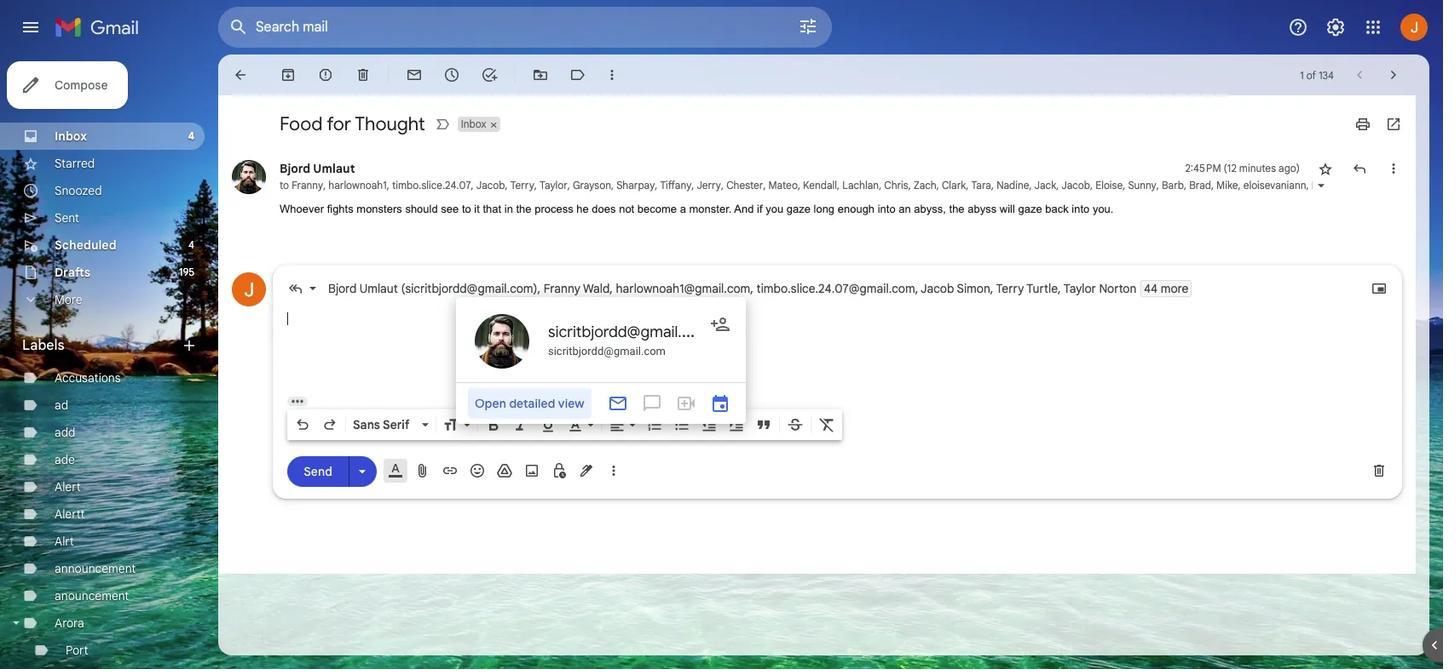 Task type: locate. For each thing, give the bounding box(es) containing it.
inbox link
[[55, 129, 87, 144]]

kendall
[[803, 179, 837, 192]]

4 for scheduled
[[188, 239, 194, 251]]

italic ‪(⌘i)‬ image
[[512, 417, 529, 434]]

1 the from the left
[[516, 203, 531, 216]]

anouncement link
[[55, 589, 129, 604]]

0 horizontal spatial into
[[878, 203, 896, 216]]

older image
[[1385, 66, 1402, 84]]

1 horizontal spatial jacob
[[921, 281, 954, 297]]

eloise
[[1095, 179, 1123, 192]]

1 vertical spatial taylor
[[1063, 281, 1096, 297]]

franny down the bjord umlaut
[[292, 179, 323, 192]]

taylor up process
[[540, 179, 567, 192]]

port
[[66, 644, 88, 659]]

back
[[1045, 203, 1069, 216]]

terry left the turtle
[[996, 281, 1024, 297]]

support image
[[1288, 17, 1308, 38]]

attach files image
[[414, 463, 431, 480]]

scheduled
[[55, 238, 116, 253]]

inbox up starred link
[[55, 129, 87, 144]]

1 vertical spatial franny
[[544, 281, 580, 297]]

monsters
[[357, 203, 402, 216]]

labels navigation
[[0, 55, 218, 670]]

process
[[535, 203, 573, 216]]

arora link
[[55, 616, 84, 632]]

accusations link
[[55, 371, 121, 386]]

1 vertical spatial umlaut
[[359, 281, 398, 297]]

bjord umlaut
[[280, 161, 355, 176]]

move to image
[[532, 66, 549, 84]]

0 horizontal spatial bjord
[[280, 161, 310, 176]]

umlaut down "monsters"
[[359, 281, 398, 297]]

Search mail text field
[[256, 19, 750, 36]]

0 vertical spatial bjord
[[280, 161, 310, 176]]

for
[[327, 113, 351, 136]]

sharpay
[[616, 179, 655, 192]]

0 horizontal spatial jacob
[[476, 179, 505, 192]]

,
[[323, 179, 326, 192], [387, 179, 389, 192], [471, 179, 474, 192], [505, 179, 508, 192], [534, 179, 537, 192], [567, 179, 570, 192], [611, 179, 614, 192], [655, 179, 658, 192], [692, 179, 694, 192], [721, 179, 724, 192], [763, 179, 766, 192], [798, 179, 800, 192], [837, 179, 840, 192], [879, 179, 882, 192], [908, 179, 911, 192], [937, 179, 939, 192], [966, 179, 969, 192], [991, 179, 994, 192], [1029, 179, 1032, 192], [1056, 179, 1059, 192], [1090, 179, 1093, 192], [1123, 179, 1125, 192], [1156, 179, 1159, 192], [1184, 179, 1187, 192], [1211, 179, 1214, 192], [1238, 179, 1241, 192], [1306, 179, 1309, 192], [1422, 179, 1427, 192], [537, 281, 541, 297], [610, 281, 613, 297], [750, 281, 753, 297], [915, 281, 918, 297], [990, 281, 993, 297], [1058, 281, 1061, 297]]

not
[[619, 203, 634, 216]]

nadine
[[997, 179, 1029, 192]]

taylor right the turtle
[[1063, 281, 1096, 297]]

the right in
[[516, 203, 531, 216]]

to up whoever at the top of the page
[[280, 179, 289, 192]]

inbox for inbox button
[[461, 118, 486, 130]]

inbox inside labels navigation
[[55, 129, 87, 144]]

Not starred checkbox
[[1317, 160, 1334, 177]]

ade link
[[55, 453, 75, 468]]

compose
[[55, 78, 108, 93]]

(12
[[1224, 162, 1237, 175]]

into left you. at the right top
[[1072, 203, 1090, 216]]

1 horizontal spatial into
[[1072, 203, 1090, 216]]

toggle confidential mode image
[[551, 463, 568, 480]]

tiffany
[[660, 179, 692, 192]]

umlaut for bjord umlaut
[[313, 161, 355, 176]]

simon
[[957, 281, 990, 297]]

the down clark
[[949, 203, 965, 216]]

whoever
[[280, 203, 324, 216]]

0 vertical spatial umlaut
[[313, 161, 355, 176]]

drafts
[[55, 265, 90, 280]]

1 horizontal spatial gaze
[[1018, 203, 1042, 216]]

taylor
[[540, 179, 567, 192], [1063, 281, 1096, 297]]

1 horizontal spatial the
[[949, 203, 965, 216]]

starred
[[55, 156, 95, 171]]

mike
[[1216, 179, 1238, 192]]

add link
[[55, 425, 75, 441]]

delete image
[[355, 66, 372, 84]]

labels
[[22, 338, 64, 355]]

1 horizontal spatial inbox
[[461, 118, 486, 130]]

1 vertical spatial bjord
[[328, 281, 357, 297]]

an
[[899, 203, 911, 216]]

redo ‪(⌘y)‬ image
[[321, 417, 338, 434]]

jacob up 'back'
[[1061, 179, 1090, 192]]

1 horizontal spatial bjord
[[328, 281, 357, 297]]

whoever fights monsters should see to it that in the process he does not become a monster. and if you gaze long enough into an abyss, the abyss will gaze back into you.
[[280, 203, 1114, 216]]

None search field
[[218, 7, 832, 48]]

abyss,
[[914, 203, 946, 216]]

franny left wald
[[544, 281, 580, 297]]

add to tasks image
[[481, 66, 498, 84]]

1 vertical spatial 4
[[188, 239, 194, 251]]

alertt link
[[55, 507, 85, 523]]

grayson
[[573, 179, 611, 192]]

more button
[[0, 286, 205, 314]]

ago)
[[1279, 162, 1300, 175]]

1 vertical spatial to
[[462, 203, 471, 216]]

0 vertical spatial to
[[280, 179, 289, 192]]

add
[[55, 425, 75, 441]]

settings image
[[1325, 17, 1346, 38]]

timbo.slice.24.07@gmail.com
[[757, 281, 915, 297]]

to left it
[[462, 203, 471, 216]]

into left an
[[878, 203, 896, 216]]

0 vertical spatial terry
[[510, 179, 534, 192]]

bjord right type of response icon
[[328, 281, 357, 297]]

that
[[483, 203, 501, 216]]

starred link
[[55, 156, 95, 171]]

bjord
[[280, 161, 310, 176], [328, 281, 357, 297]]

insert emoji ‪(⌘⇧2)‬ image
[[469, 463, 486, 480]]

send button
[[287, 456, 349, 487]]

see
[[441, 203, 459, 216]]

134
[[1319, 69, 1334, 81]]

turtle
[[1027, 281, 1058, 297]]

brandon
[[1312, 179, 1351, 192]]

0 horizontal spatial umlaut
[[313, 161, 355, 176]]

brad
[[1189, 179, 1211, 192]]

bjord up whoever at the top of the page
[[280, 161, 310, 176]]

terry up in
[[510, 179, 534, 192]]

to
[[280, 179, 289, 192], [462, 203, 471, 216]]

0 vertical spatial taylor
[[540, 179, 567, 192]]

sans serif option
[[349, 417, 419, 434]]

1 horizontal spatial terry
[[996, 281, 1024, 297]]

1 horizontal spatial umlaut
[[359, 281, 398, 297]]

information card element
[[456, 297, 746, 424]]

umlaut
[[313, 161, 355, 176], [359, 281, 398, 297]]

1 gaze from the left
[[786, 203, 811, 216]]

2:45 pm (12 minutes ago)
[[1185, 162, 1300, 175]]

inbox down add to tasks icon at top left
[[461, 118, 486, 130]]

insert files using drive image
[[496, 463, 513, 480]]

inbox inside inbox button
[[461, 118, 486, 130]]

alertt
[[55, 507, 85, 523]]

gaze right 'you'
[[786, 203, 811, 216]]

sent link
[[55, 211, 79, 226]]

does
[[592, 203, 616, 216]]

snoozed link
[[55, 183, 102, 199]]

0 horizontal spatial to
[[280, 179, 289, 192]]

1 horizontal spatial franny
[[544, 281, 580, 297]]

main menu image
[[20, 17, 41, 38]]

and
[[734, 203, 754, 216]]

become
[[637, 203, 677, 216]]

alrt
[[55, 534, 74, 550]]

sent
[[55, 211, 79, 226]]

1 horizontal spatial to
[[462, 203, 471, 216]]

0 horizontal spatial gaze
[[786, 203, 811, 216]]

strikethrough ‪(⌘⇧x)‬ image
[[787, 417, 804, 434]]

bjord for bjord umlaut
[[280, 161, 310, 176]]

(sicritbjordd@gmail.com)
[[401, 281, 537, 297]]

harlownoah1
[[328, 179, 387, 192]]

thought
[[355, 113, 425, 136]]

0 vertical spatial 4
[[188, 130, 194, 142]]

ade
[[55, 453, 75, 468]]

port link
[[66, 644, 88, 659]]

gaze
[[786, 203, 811, 216], [1018, 203, 1042, 216]]

snooze image
[[443, 66, 460, 84]]

jacob
[[476, 179, 505, 192], [1061, 179, 1090, 192], [921, 281, 954, 297]]

jacob up that at the left top of page
[[476, 179, 505, 192]]

inbox for the 'inbox' link
[[55, 129, 87, 144]]

1 vertical spatial terry
[[996, 281, 1024, 297]]

enough
[[838, 203, 875, 216]]

jacob left simon
[[921, 281, 954, 297]]

0 horizontal spatial inbox
[[55, 129, 87, 144]]

timbo.slice.24.07
[[392, 179, 471, 192]]

gaze right will
[[1018, 203, 1042, 216]]

into
[[878, 203, 896, 216], [1072, 203, 1090, 216]]

should
[[405, 203, 438, 216]]

0 horizontal spatial franny
[[292, 179, 323, 192]]

labels heading
[[22, 338, 181, 355]]

terry
[[510, 179, 534, 192], [996, 281, 1024, 297]]

advanced search options image
[[791, 9, 825, 43]]

0 horizontal spatial the
[[516, 203, 531, 216]]

quote ‪(⌘⇧9)‬ image
[[755, 417, 772, 434]]

4 for inbox
[[188, 130, 194, 142]]

underline ‪(⌘u)‬ image
[[540, 418, 557, 435]]

food for thought
[[280, 113, 425, 136]]

umlaut up harlownoah1
[[313, 161, 355, 176]]



Task type: describe. For each thing, give the bounding box(es) containing it.
mateo
[[768, 179, 798, 192]]

0 vertical spatial franny
[[292, 179, 323, 192]]

more options image
[[609, 463, 619, 480]]

sans serif
[[353, 418, 409, 433]]

lachlan
[[842, 179, 879, 192]]

abyss
[[968, 203, 997, 216]]

Message Body text field
[[287, 311, 1388, 384]]

1 into from the left
[[878, 203, 896, 216]]

zach
[[914, 179, 937, 192]]

search mail image
[[223, 12, 254, 43]]

barb
[[1162, 179, 1184, 192]]

if
[[757, 203, 762, 216]]

to franny , harlownoah1 , timbo.slice.24.07 , jacob , terry , taylor , grayson , sharpay , tiffany , jerry , chester , mateo , kendall , lachlan , chris , zach , clark , tara , nadine , jack , jacob , eloise , sunny , barb , brad , mike , eloisevaniann , brandon
[[280, 179, 1351, 192]]

alert
[[55, 480, 81, 495]]

will
[[1000, 203, 1015, 216]]

bulleted list ‪(⌘⇧8)‬ image
[[673, 417, 690, 434]]

monster.
[[689, 203, 732, 216]]

announcement link
[[55, 562, 136, 577]]

insert signature image
[[578, 463, 595, 480]]

norton
[[1099, 281, 1136, 297]]

inbox button
[[457, 117, 488, 132]]

serif
[[383, 418, 409, 433]]

2 into from the left
[[1072, 203, 1090, 216]]

alrt link
[[55, 534, 74, 550]]

snoozed
[[55, 183, 102, 199]]

harlownoah1@gmail.com
[[616, 281, 750, 297]]

a
[[680, 203, 686, 216]]

2:45 pm (12 minutes ago) cell
[[1185, 160, 1300, 177]]

indent less ‪(⌘[)‬ image
[[701, 417, 718, 434]]

arora
[[55, 616, 84, 632]]

bjord for bjord umlaut (sicritbjordd@gmail.com) , franny wald , harlownoah1@gmail.com , timbo.slice.24.07@gmail.com , jacob simon , terry turtle , taylor norton 44 more
[[328, 281, 357, 297]]

2 the from the left
[[949, 203, 965, 216]]

he
[[576, 203, 589, 216]]

long
[[814, 203, 835, 216]]

2:45 pm
[[1185, 162, 1221, 175]]

undo ‪(⌘z)‬ image
[[294, 417, 311, 434]]

ad
[[55, 398, 68, 413]]

food
[[280, 113, 323, 136]]

chris
[[884, 179, 908, 192]]

drafts link
[[55, 265, 90, 280]]

chester
[[726, 179, 763, 192]]

show trimmed content image
[[287, 397, 308, 407]]

it
[[474, 203, 480, 216]]

alert link
[[55, 480, 81, 495]]

gmail image
[[55, 10, 147, 44]]

wald
[[583, 281, 610, 297]]

of
[[1306, 69, 1316, 81]]

2 horizontal spatial jacob
[[1061, 179, 1090, 192]]

195
[[179, 266, 194, 279]]

you.
[[1093, 203, 1114, 216]]

sunny
[[1128, 179, 1156, 192]]

you
[[766, 203, 783, 216]]

tara
[[971, 179, 991, 192]]

type of response image
[[287, 280, 304, 297]]

back to inbox image
[[232, 66, 249, 84]]

insert link ‪(⌘k)‬ image
[[442, 463, 459, 480]]

discard draft ‪(⌘⇧d)‬ image
[[1371, 463, 1388, 480]]

jerry
[[697, 179, 721, 192]]

bjord umlaut (sicritbjordd@gmail.com) , franny wald , harlownoah1@gmail.com , timbo.slice.24.07@gmail.com , jacob simon , terry turtle , taylor norton 44 more
[[328, 281, 1189, 297]]

compose button
[[7, 61, 128, 109]]

in
[[504, 203, 513, 216]]

labels image
[[569, 66, 586, 84]]

minutes
[[1239, 162, 1276, 175]]

archive image
[[280, 66, 297, 84]]

scheduled link
[[55, 238, 116, 253]]

more send options image
[[354, 463, 371, 480]]

jack
[[1034, 179, 1056, 192]]

1 horizontal spatial taylor
[[1063, 281, 1096, 297]]

2 gaze from the left
[[1018, 203, 1042, 216]]

report spam image
[[317, 66, 334, 84]]

numbered list ‪(⌘⇧7)‬ image
[[646, 417, 663, 434]]

fights
[[327, 203, 353, 216]]

remove formatting ‪(⌘\)‬ image
[[818, 417, 835, 434]]

ad link
[[55, 398, 68, 413]]

accusations
[[55, 371, 121, 386]]

indent more ‪(⌘])‬ image
[[728, 417, 745, 434]]

clark
[[942, 179, 966, 192]]

eloisevaniann
[[1243, 179, 1306, 192]]

more image
[[603, 66, 621, 84]]

mark as unread image
[[406, 66, 423, 84]]

bold ‪(⌘b)‬ image
[[485, 417, 502, 434]]

sans
[[353, 418, 380, 433]]

1
[[1300, 69, 1304, 81]]

more
[[1161, 281, 1189, 297]]

formatting options toolbar
[[287, 410, 842, 441]]

umlaut for bjord umlaut (sicritbjordd@gmail.com) , franny wald , harlownoah1@gmail.com , timbo.slice.24.07@gmail.com , jacob simon , terry turtle , taylor norton 44 more
[[359, 281, 398, 297]]

0 horizontal spatial terry
[[510, 179, 534, 192]]

0 horizontal spatial taylor
[[540, 179, 567, 192]]

insert photo image
[[523, 463, 540, 480]]

announcement
[[55, 562, 136, 577]]



Task type: vqa. For each thing, say whether or not it's contained in the screenshot.
Needed
no



